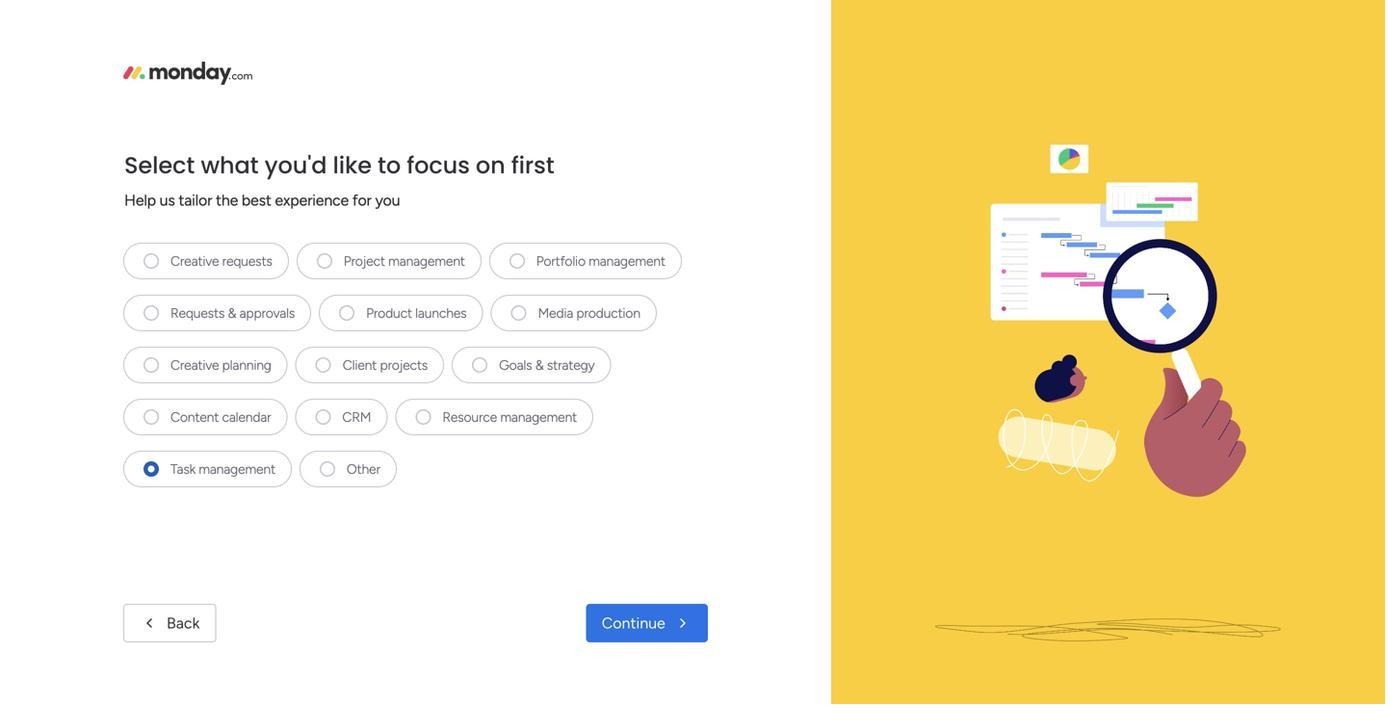 Task type: describe. For each thing, give the bounding box(es) containing it.
management for task management
[[199, 461, 276, 477]]

continue button
[[587, 604, 708, 643]]

goals & strategy
[[499, 357, 595, 373]]

select what you'd like to focus on first help us tailor the best experience for you
[[124, 149, 555, 210]]

client projects
[[343, 357, 428, 373]]

launches
[[416, 305, 467, 321]]

back
[[167, 614, 200, 633]]

best
[[242, 191, 271, 210]]

client
[[343, 357, 377, 373]]

management for portfolio management
[[589, 253, 666, 269]]

first
[[511, 149, 555, 182]]

continue
[[602, 614, 666, 633]]

projects
[[380, 357, 428, 373]]

media production
[[538, 305, 641, 321]]

select
[[124, 149, 195, 182]]

focus
[[407, 149, 470, 182]]

help
[[124, 191, 156, 210]]

calendar
[[222, 409, 271, 425]]

other
[[347, 461, 380, 477]]

back button
[[123, 604, 216, 643]]

creative planning
[[171, 357, 272, 373]]

production
[[577, 305, 641, 321]]

& for requests
[[228, 305, 236, 321]]

& for goals
[[536, 357, 544, 373]]

portfolio management
[[537, 253, 666, 269]]

to
[[378, 149, 401, 182]]

crm
[[343, 409, 371, 425]]

what
[[201, 149, 259, 182]]

logo image
[[123, 62, 253, 85]]

you'd
[[265, 149, 327, 182]]



Task type: locate. For each thing, give the bounding box(es) containing it.
resource management
[[443, 409, 577, 425]]

approvals
[[240, 305, 295, 321]]

creative
[[171, 253, 219, 269], [171, 357, 219, 373]]

1 creative from the top
[[171, 253, 219, 269]]

on
[[476, 149, 506, 182]]

tailor
[[179, 191, 212, 210]]

management up production
[[589, 253, 666, 269]]

management
[[388, 253, 465, 269], [589, 253, 666, 269], [500, 409, 577, 425], [199, 461, 276, 477]]

management down the calendar
[[199, 461, 276, 477]]

content calendar
[[171, 409, 271, 425]]

us
[[160, 191, 175, 210]]

requests
[[171, 305, 225, 321]]

creative requests
[[171, 253, 272, 269]]

you
[[375, 191, 400, 210]]

what would you like to focus on first image
[[858, 0, 1359, 704]]

&
[[228, 305, 236, 321], [536, 357, 544, 373]]

& right requests
[[228, 305, 236, 321]]

portfolio
[[537, 253, 586, 269]]

strategy
[[547, 357, 595, 373]]

creative up content
[[171, 357, 219, 373]]

planning
[[222, 357, 272, 373]]

requests
[[222, 253, 272, 269]]

creative up requests
[[171, 253, 219, 269]]

project management
[[344, 253, 465, 269]]

1 vertical spatial &
[[536, 357, 544, 373]]

creative for creative requests
[[171, 253, 219, 269]]

experience
[[275, 191, 349, 210]]

goals
[[499, 357, 532, 373]]

task
[[171, 461, 196, 477]]

0 vertical spatial creative
[[171, 253, 219, 269]]

product launches
[[366, 305, 467, 321]]

content
[[171, 409, 219, 425]]

1 horizontal spatial &
[[536, 357, 544, 373]]

creative for creative planning
[[171, 357, 219, 373]]

management for project management
[[388, 253, 465, 269]]

project
[[344, 253, 385, 269]]

2 creative from the top
[[171, 357, 219, 373]]

like
[[333, 149, 372, 182]]

requests & approvals
[[171, 305, 295, 321]]

for
[[352, 191, 372, 210]]

task management
[[171, 461, 276, 477]]

1 vertical spatial creative
[[171, 357, 219, 373]]

product
[[366, 305, 412, 321]]

& right the goals
[[536, 357, 544, 373]]

0 vertical spatial &
[[228, 305, 236, 321]]

the
[[216, 191, 238, 210]]

resource
[[443, 409, 497, 425]]

management up the product launches at the top left of page
[[388, 253, 465, 269]]

media
[[538, 305, 573, 321]]

management down "goals & strategy"
[[500, 409, 577, 425]]

management for resource management
[[500, 409, 577, 425]]

0 horizontal spatial &
[[228, 305, 236, 321]]



Task type: vqa. For each thing, say whether or not it's contained in the screenshot.
bottom the Creative
yes



